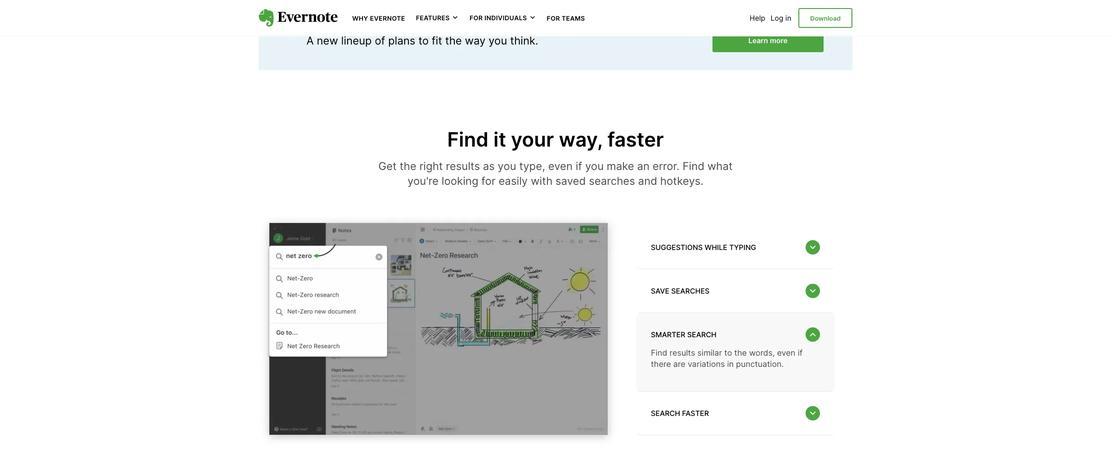 Task type: describe. For each thing, give the bounding box(es) containing it.
error.
[[653, 160, 680, 173]]

smarter search
[[651, 330, 717, 339]]

log in
[[771, 13, 792, 23]]

even inside get the right results as you type, even if you make an error. find what you're looking for easily with saved searches and hotkeys.
[[549, 160, 573, 173]]

help
[[750, 13, 766, 23]]

way,
[[559, 127, 603, 152]]

fit
[[432, 34, 442, 47]]

as
[[483, 160, 495, 173]]

log in link
[[771, 13, 792, 23]]

think.
[[511, 34, 539, 47]]

while
[[705, 243, 728, 252]]

find it your way, faster
[[448, 127, 664, 152]]

0 vertical spatial to
[[419, 34, 429, 47]]

right
[[420, 160, 443, 173]]

the inside find results similar to the words, even if there are variations in punctuation.
[[735, 348, 747, 358]]

search
[[688, 330, 717, 339]]

individuals
[[485, 14, 527, 22]]

more
[[770, 36, 788, 45]]

find for results
[[651, 348, 668, 358]]

of
[[375, 34, 385, 47]]

if inside get the right results as you type, even if you make an error. find what you're looking for easily with saved searches and hotkeys.
[[576, 160, 583, 173]]

suggestions while typing
[[651, 243, 757, 252]]

suggestions
[[651, 243, 703, 252]]

find inside get the right results as you type, even if you make an error. find what you're looking for easily with saved searches and hotkeys.
[[683, 160, 705, 173]]

are
[[674, 360, 686, 369]]

evernote
[[370, 14, 405, 22]]

search
[[651, 409, 681, 418]]

get the right results as you type, even if you make an error. find what you're looking for easily with saved searches and hotkeys.
[[379, 160, 733, 188]]

hotkeys.
[[661, 175, 704, 188]]

if inside find results similar to the words, even if there are variations in punctuation.
[[798, 348, 803, 358]]

for for for individuals
[[470, 14, 483, 22]]

evernote logo image
[[259, 9, 338, 27]]

why
[[352, 14, 369, 22]]

searches inside get the right results as you type, even if you make an error. find what you're looking for easily with saved searches and hotkeys.
[[589, 175, 636, 188]]

for for for teams
[[547, 14, 560, 22]]

get
[[379, 160, 397, 173]]

type,
[[520, 160, 546, 173]]

smarter
[[651, 330, 686, 339]]

for teams
[[547, 14, 586, 22]]

learn more
[[749, 36, 788, 45]]

you're
[[408, 175, 439, 188]]

make
[[607, 160, 635, 173]]

variations
[[688, 360, 725, 369]]

save searches
[[651, 287, 710, 296]]

learn
[[749, 36, 769, 45]]

features button
[[416, 14, 459, 22]]

why evernote
[[352, 14, 405, 22]]

features
[[416, 14, 450, 22]]

saved
[[556, 175, 586, 188]]

plans
[[388, 34, 416, 47]]

there
[[651, 360, 672, 369]]

results inside get the right results as you type, even if you make an error. find what you're looking for easily with saved searches and hotkeys.
[[446, 160, 480, 173]]



Task type: locate. For each thing, give the bounding box(es) containing it.
for left teams on the right top of the page
[[547, 14, 560, 22]]

0 horizontal spatial if
[[576, 160, 583, 173]]

why evernote link
[[352, 14, 405, 23]]

you up the easily
[[498, 160, 517, 173]]

download
[[811, 14, 841, 22]]

in right variations
[[728, 360, 734, 369]]

search faster
[[651, 409, 710, 418]]

typing
[[730, 243, 757, 252]]

it
[[494, 127, 507, 152]]

new
[[317, 34, 338, 47]]

faster
[[608, 127, 664, 152], [683, 409, 710, 418]]

0 vertical spatial find
[[448, 127, 489, 152]]

to
[[419, 34, 429, 47], [725, 348, 733, 358]]

in right log
[[786, 13, 792, 23]]

1 horizontal spatial even
[[778, 348, 796, 358]]

0 vertical spatial the
[[446, 34, 462, 47]]

the
[[446, 34, 462, 47], [400, 160, 417, 173], [735, 348, 747, 358]]

1 horizontal spatial in
[[786, 13, 792, 23]]

searches down make
[[589, 175, 636, 188]]

0 horizontal spatial find
[[448, 127, 489, 152]]

1 horizontal spatial the
[[446, 34, 462, 47]]

1 vertical spatial faster
[[683, 409, 710, 418]]

1 horizontal spatial if
[[798, 348, 803, 358]]

easily
[[499, 175, 528, 188]]

1 horizontal spatial searches
[[672, 287, 710, 296]]

find for it
[[448, 127, 489, 152]]

for individuals
[[470, 14, 527, 22]]

find up the "hotkeys."
[[683, 160, 705, 173]]

1 horizontal spatial results
[[670, 348, 696, 358]]

the right get
[[400, 160, 417, 173]]

1 vertical spatial even
[[778, 348, 796, 358]]

results up are
[[670, 348, 696, 358]]

find inside find results similar to the words, even if there are variations in punctuation.
[[651, 348, 668, 358]]

0 vertical spatial in
[[786, 13, 792, 23]]

you for the
[[489, 34, 508, 47]]

1 horizontal spatial for
[[547, 14, 560, 22]]

1 vertical spatial the
[[400, 160, 417, 173]]

an
[[638, 160, 650, 173]]

with
[[531, 175, 553, 188]]

0 horizontal spatial in
[[728, 360, 734, 369]]

you right "way"
[[489, 34, 508, 47]]

words,
[[750, 348, 775, 358]]

teams
[[562, 14, 586, 22]]

even
[[549, 160, 573, 173], [778, 348, 796, 358]]

to left fit
[[419, 34, 429, 47]]

for
[[470, 14, 483, 22], [547, 14, 560, 22]]

in
[[786, 13, 792, 23], [728, 360, 734, 369]]

if up saved
[[576, 160, 583, 173]]

find results similar to the words, even if there are variations in punctuation.
[[651, 348, 803, 369]]

learn more link
[[713, 30, 824, 52]]

0 horizontal spatial faster
[[608, 127, 664, 152]]

for individuals button
[[470, 14, 536, 22]]

2 vertical spatial find
[[651, 348, 668, 358]]

1 vertical spatial searches
[[672, 287, 710, 296]]

a
[[307, 34, 314, 47]]

0 vertical spatial even
[[549, 160, 573, 173]]

0 horizontal spatial for
[[470, 14, 483, 22]]

you left make
[[586, 160, 604, 173]]

results up looking
[[446, 160, 480, 173]]

find left 'it'
[[448, 127, 489, 152]]

faster right search
[[683, 409, 710, 418]]

lineup
[[341, 34, 372, 47]]

searches
[[589, 175, 636, 188], [672, 287, 710, 296]]

2 horizontal spatial find
[[683, 160, 705, 173]]

0 horizontal spatial the
[[400, 160, 417, 173]]

you for even
[[586, 160, 604, 173]]

1 vertical spatial results
[[670, 348, 696, 358]]

find up 'there'
[[651, 348, 668, 358]]

the right fit
[[446, 34, 462, 47]]

download link
[[799, 8, 853, 28]]

even inside find results similar to the words, even if there are variations in punctuation.
[[778, 348, 796, 358]]

help link
[[750, 13, 766, 23]]

looking
[[442, 175, 479, 188]]

1 vertical spatial to
[[725, 348, 733, 358]]

results inside find results similar to the words, even if there are variations in punctuation.
[[670, 348, 696, 358]]

1 vertical spatial find
[[683, 160, 705, 173]]

log
[[771, 13, 784, 23]]

find
[[448, 127, 489, 152], [683, 160, 705, 173], [651, 348, 668, 358]]

faster up an
[[608, 127, 664, 152]]

similar
[[698, 348, 723, 358]]

for up "way"
[[470, 14, 483, 22]]

for
[[482, 175, 496, 188]]

to right similar
[[725, 348, 733, 358]]

punctuation.
[[737, 360, 784, 369]]

0 vertical spatial if
[[576, 160, 583, 173]]

save
[[651, 287, 670, 296]]

0 vertical spatial results
[[446, 160, 480, 173]]

results
[[446, 160, 480, 173], [670, 348, 696, 358]]

to inside find results similar to the words, even if there are variations in punctuation.
[[725, 348, 733, 358]]

what
[[708, 160, 733, 173]]

the left words,
[[735, 348, 747, 358]]

0 horizontal spatial results
[[446, 160, 480, 173]]

0 horizontal spatial even
[[549, 160, 573, 173]]

0 horizontal spatial to
[[419, 34, 429, 47]]

1 horizontal spatial to
[[725, 348, 733, 358]]

1 vertical spatial in
[[728, 360, 734, 369]]

you
[[489, 34, 508, 47], [498, 160, 517, 173], [586, 160, 604, 173]]

your
[[511, 127, 554, 152]]

a new lineup of plans to fit the way you think.
[[307, 34, 539, 47]]

for inside button
[[470, 14, 483, 22]]

2 horizontal spatial the
[[735, 348, 747, 358]]

if
[[576, 160, 583, 173], [798, 348, 803, 358]]

the inside get the right results as you type, even if you make an error. find what you're looking for easily with saved searches and hotkeys.
[[400, 160, 417, 173]]

 image
[[259, 214, 619, 448]]

way
[[465, 34, 486, 47]]

searches right save
[[672, 287, 710, 296]]

if right words,
[[798, 348, 803, 358]]

0 horizontal spatial searches
[[589, 175, 636, 188]]

0 vertical spatial faster
[[608, 127, 664, 152]]

2 vertical spatial the
[[735, 348, 747, 358]]

1 horizontal spatial find
[[651, 348, 668, 358]]

1 vertical spatial if
[[798, 348, 803, 358]]

for teams link
[[547, 14, 586, 23]]

in inside find results similar to the words, even if there are variations in punctuation.
[[728, 360, 734, 369]]

1 horizontal spatial faster
[[683, 409, 710, 418]]

and
[[639, 175, 658, 188]]

even right words,
[[778, 348, 796, 358]]

even up saved
[[549, 160, 573, 173]]

0 vertical spatial searches
[[589, 175, 636, 188]]



Task type: vqa. For each thing, say whether or not it's contained in the screenshot.
results inside Get the right results as you type, even if you make an error. Find what you're looking for easily with saved searches and hotkeys.
yes



